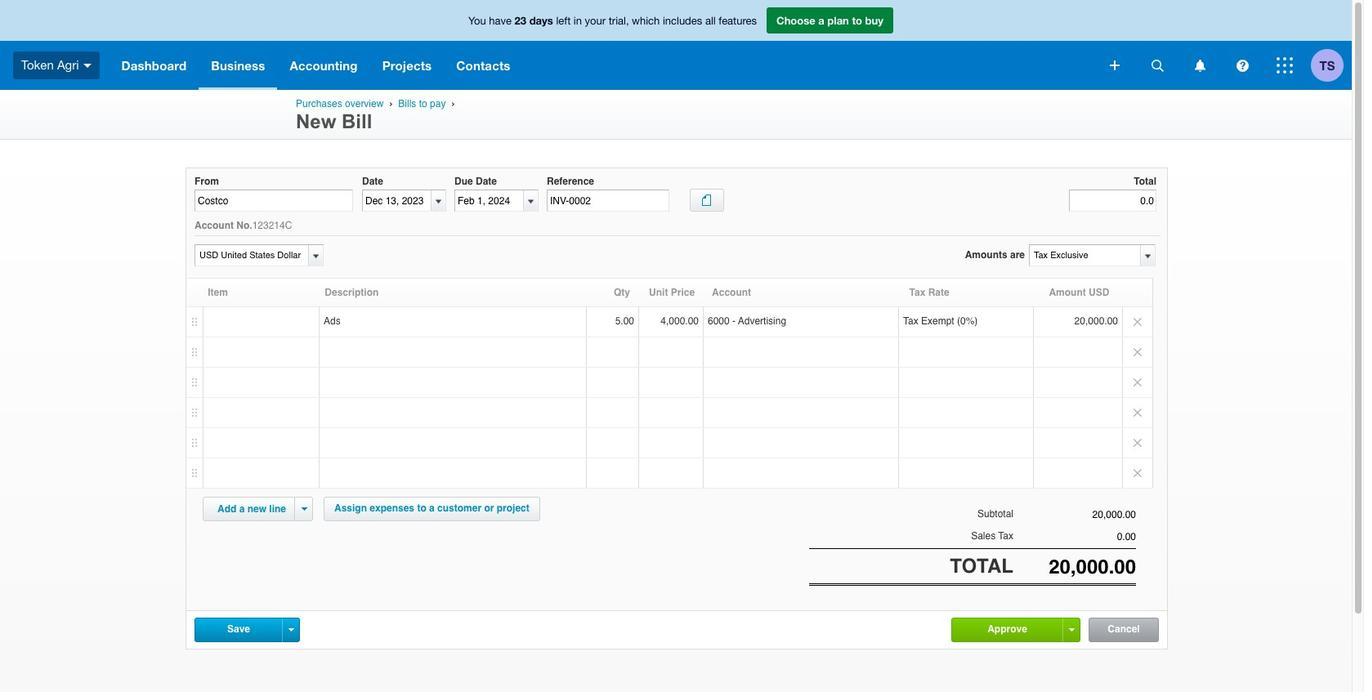 Task type: describe. For each thing, give the bounding box(es) containing it.
dashboard link
[[109, 41, 199, 90]]

2 vertical spatial tax
[[998, 530, 1014, 542]]

expenses
[[370, 503, 414, 514]]

business button
[[199, 41, 277, 90]]

-
[[732, 316, 736, 327]]

1 delete line item image from the top
[[1123, 338, 1153, 367]]

purchases overview › bills to pay › new bill
[[296, 98, 458, 132]]

pay
[[430, 98, 446, 110]]

to inside banner
[[852, 14, 862, 27]]

20,000.00
[[1075, 316, 1118, 327]]

approve link
[[952, 619, 1063, 641]]

business
[[211, 58, 265, 73]]

4 delete line item image from the top
[[1123, 429, 1153, 458]]

dashboard
[[121, 58, 187, 73]]

price
[[671, 287, 695, 299]]

amounts are
[[965, 250, 1025, 261]]

overview
[[345, 98, 384, 110]]

accounting button
[[277, 41, 370, 90]]

2 date from the left
[[476, 176, 497, 187]]

assign
[[334, 503, 367, 514]]

bills
[[398, 98, 416, 110]]

buy
[[865, 14, 884, 27]]

purchases overview link
[[296, 98, 384, 110]]

unit
[[649, 287, 668, 299]]

tax exempt (0%)
[[903, 316, 978, 327]]

amounts
[[965, 250, 1008, 261]]

bills to pay link
[[398, 98, 446, 110]]

1 date from the left
[[362, 176, 383, 187]]

are
[[1010, 250, 1025, 261]]

item
[[208, 287, 228, 299]]

account no. 123214c
[[195, 220, 292, 231]]

to inside purchases overview › bills to pay › new bill
[[419, 98, 427, 110]]

your
[[585, 15, 606, 27]]

1 › from the left
[[389, 98, 393, 109]]

no.
[[236, 220, 252, 231]]

add a new line link
[[208, 498, 296, 521]]

days
[[529, 14, 553, 27]]

more approve options... image
[[1069, 629, 1074, 632]]

in
[[574, 15, 582, 27]]

plan
[[827, 14, 849, 27]]

sales
[[971, 530, 996, 542]]

2 delete line item image from the top
[[1123, 459, 1153, 488]]

a for to
[[818, 14, 825, 27]]

a for line
[[239, 504, 245, 515]]

token agri button
[[0, 41, 109, 90]]

svg image inside token agri popup button
[[83, 64, 91, 68]]

you have 23 days left in your trial, which includes all features
[[468, 14, 757, 27]]

agri
[[57, 58, 79, 72]]

contacts
[[456, 58, 510, 73]]

project
[[497, 503, 529, 514]]

total
[[1134, 176, 1157, 187]]

amount usd
[[1049, 287, 1110, 299]]

you
[[468, 15, 486, 27]]

subtotal
[[978, 509, 1014, 520]]

left
[[556, 15, 571, 27]]

advertising
[[738, 316, 786, 327]]

trial,
[[609, 15, 629, 27]]

includes
[[663, 15, 702, 27]]

projects
[[382, 58, 432, 73]]

123214c
[[252, 220, 292, 231]]

which
[[632, 15, 660, 27]]

2 › from the left
[[451, 98, 455, 109]]

cancel button
[[1090, 619, 1158, 642]]

Total text field
[[1069, 190, 1157, 212]]

more save options... image
[[288, 629, 294, 632]]

due date
[[454, 176, 497, 187]]

6000
[[708, 316, 730, 327]]

qty
[[614, 287, 630, 299]]

5.00
[[615, 316, 634, 327]]

tax for tax rate
[[909, 287, 926, 299]]

token agri
[[21, 58, 79, 72]]



Task type: locate. For each thing, give the bounding box(es) containing it.
4,000.00
[[661, 316, 699, 327]]

purchases
[[296, 98, 342, 110]]

tax for tax exempt (0%)
[[903, 316, 918, 327]]

from
[[195, 176, 219, 187]]

banner containing ts
[[0, 0, 1352, 90]]

accounting
[[290, 58, 358, 73]]

ts button
[[1311, 41, 1352, 90]]

1 vertical spatial tax
[[903, 316, 918, 327]]

tax rate
[[909, 287, 950, 299]]

2 delete line item image from the top
[[1123, 368, 1153, 398]]

› right pay
[[451, 98, 455, 109]]

date up the date text box
[[362, 176, 383, 187]]

choose
[[777, 14, 815, 27]]

features
[[719, 15, 757, 27]]

or
[[484, 503, 494, 514]]

svg image
[[1110, 60, 1120, 70]]

Reference text field
[[547, 190, 669, 212]]

account
[[195, 220, 234, 231], [712, 287, 751, 299]]

banner
[[0, 0, 1352, 90]]

2 horizontal spatial a
[[818, 14, 825, 27]]

projects button
[[370, 41, 444, 90]]

to left buy
[[852, 14, 862, 27]]

new
[[247, 504, 266, 515]]

assign expenses to a customer or project link
[[324, 497, 540, 522]]

sales tax
[[971, 530, 1014, 542]]

choose a plan to buy
[[777, 14, 884, 27]]

date
[[362, 176, 383, 187], [476, 176, 497, 187]]

account for account
[[712, 287, 751, 299]]

0 vertical spatial delete line item image
[[1123, 338, 1153, 367]]

1 horizontal spatial ›
[[451, 98, 455, 109]]

bill
[[342, 110, 372, 132]]

reference
[[547, 176, 594, 187]]

total
[[950, 555, 1014, 578]]

23
[[515, 14, 526, 27]]

1 horizontal spatial date
[[476, 176, 497, 187]]

more add line options... image
[[301, 508, 307, 511]]

svg image
[[1277, 57, 1293, 74], [1151, 59, 1164, 72], [1195, 59, 1205, 72], [1236, 59, 1249, 72], [83, 64, 91, 68]]

account up -
[[712, 287, 751, 299]]

tax left exempt
[[903, 316, 918, 327]]

0 horizontal spatial account
[[195, 220, 234, 231]]

to
[[852, 14, 862, 27], [419, 98, 427, 110], [417, 503, 426, 514]]

exempt
[[921, 316, 954, 327]]

add
[[217, 504, 236, 515]]

ads
[[324, 316, 341, 327]]

2 vertical spatial to
[[417, 503, 426, 514]]

tax left rate
[[909, 287, 926, 299]]

to right expenses
[[417, 503, 426, 514]]

1 vertical spatial to
[[419, 98, 427, 110]]

assign expenses to a customer or project
[[334, 503, 529, 514]]

Date text field
[[363, 191, 431, 211]]

save link
[[195, 619, 282, 641]]

a left new
[[239, 504, 245, 515]]

new
[[296, 110, 336, 132]]

0 vertical spatial to
[[852, 14, 862, 27]]

approve
[[988, 624, 1027, 635]]

contacts button
[[444, 41, 523, 90]]

usd
[[1089, 287, 1110, 299]]

Due Date text field
[[455, 191, 523, 211]]

0 horizontal spatial ›
[[389, 98, 393, 109]]

token
[[21, 58, 54, 72]]

1 vertical spatial delete line item image
[[1123, 459, 1153, 488]]

account for account no. 123214c
[[195, 220, 234, 231]]

customer
[[437, 503, 482, 514]]

amount
[[1049, 287, 1086, 299]]

0 horizontal spatial a
[[239, 504, 245, 515]]

a inside banner
[[818, 14, 825, 27]]

account left the no.
[[195, 220, 234, 231]]

0 vertical spatial tax
[[909, 287, 926, 299]]

unit price
[[649, 287, 695, 299]]

1 horizontal spatial account
[[712, 287, 751, 299]]

tax
[[909, 287, 926, 299], [903, 316, 918, 327], [998, 530, 1014, 542]]

due
[[454, 176, 473, 187]]

all
[[705, 15, 716, 27]]

to left pay
[[419, 98, 427, 110]]

save
[[227, 624, 250, 635]]

ts
[[1320, 58, 1335, 72]]

0 horizontal spatial date
[[362, 176, 383, 187]]

add a new line
[[217, 504, 286, 515]]

›
[[389, 98, 393, 109], [451, 98, 455, 109]]

3 delete line item image from the top
[[1123, 398, 1153, 428]]

› left bills
[[389, 98, 393, 109]]

(0%)
[[957, 316, 978, 327]]

rate
[[928, 287, 950, 299]]

line
[[269, 504, 286, 515]]

1 horizontal spatial a
[[429, 503, 435, 514]]

a left "plan"
[[818, 14, 825, 27]]

date up 'due date' text box
[[476, 176, 497, 187]]

tax right sales
[[998, 530, 1014, 542]]

description
[[325, 287, 379, 299]]

None text field
[[1014, 531, 1136, 542], [1014, 556, 1136, 579], [1014, 531, 1136, 542], [1014, 556, 1136, 579]]

have
[[489, 15, 512, 27]]

1 vertical spatial account
[[712, 287, 751, 299]]

cancel
[[1108, 624, 1140, 635]]

delete line item image
[[1123, 308, 1153, 337], [1123, 368, 1153, 398], [1123, 398, 1153, 428], [1123, 429, 1153, 458]]

1 delete line item image from the top
[[1123, 308, 1153, 337]]

a left customer
[[429, 503, 435, 514]]

delete line item image
[[1123, 338, 1153, 367], [1123, 459, 1153, 488]]

None text field
[[195, 190, 353, 212], [195, 246, 306, 266], [1030, 246, 1139, 266], [1014, 510, 1136, 521], [195, 190, 353, 212], [195, 246, 306, 266], [1030, 246, 1139, 266], [1014, 510, 1136, 521]]

6000 - advertising
[[708, 316, 786, 327]]

0 vertical spatial account
[[195, 220, 234, 231]]



Task type: vqa. For each thing, say whether or not it's contained in the screenshot.
text box
yes



